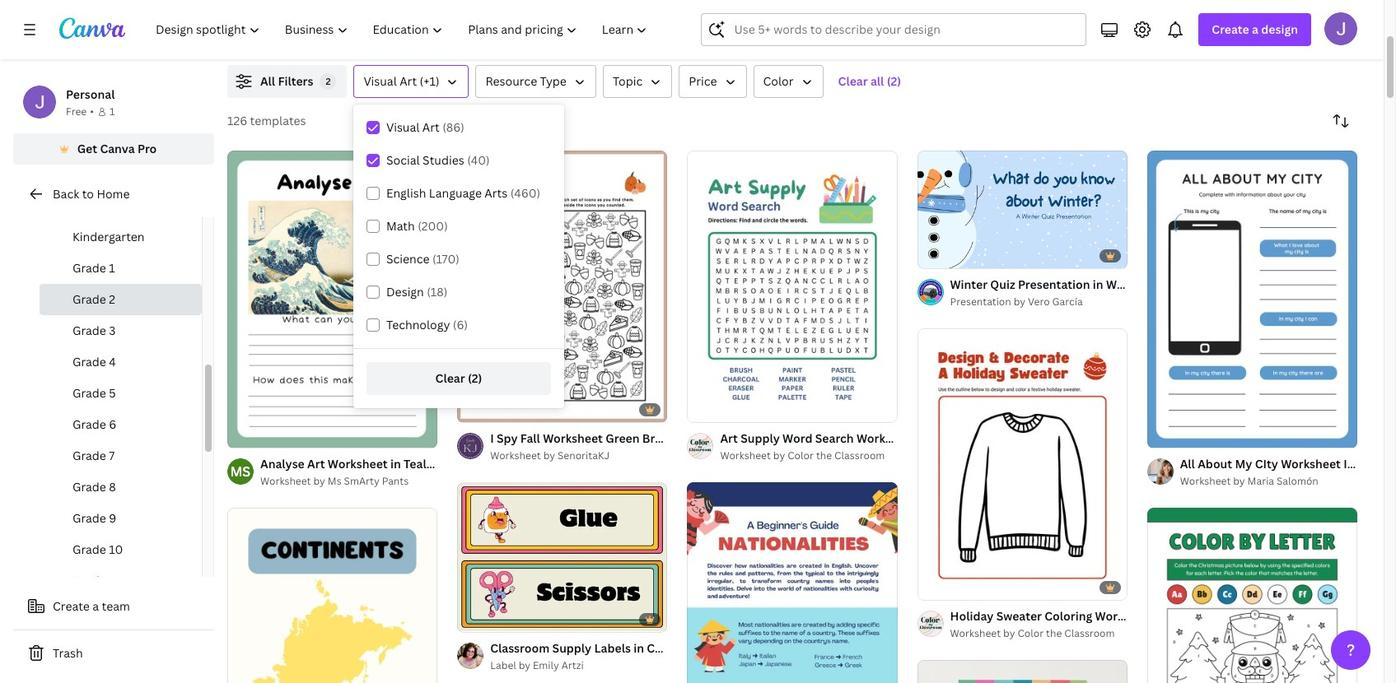 Task type: vqa. For each thing, say whether or not it's contained in the screenshot.
the top '4'
yes



Task type: describe. For each thing, give the bounding box(es) containing it.
design (18)
[[386, 284, 448, 300]]

1 for 1 of 2
[[239, 428, 244, 441]]

0 horizontal spatial 2
[[109, 292, 115, 307]]

Search search field
[[734, 14, 1076, 45]]

templates
[[250, 113, 306, 129]]

labels
[[594, 641, 631, 656]]

126
[[227, 113, 247, 129]]

worksheet by maria salomón link
[[1180, 474, 1358, 490]]

grade for grade 7
[[72, 448, 106, 464]]

5
[[109, 386, 116, 401]]

city
[[1255, 456, 1278, 472]]

by inside the classroom supply labels in colorful retro  style label by emily artzi
[[519, 659, 531, 673]]

11
[[109, 573, 121, 589]]

8
[[109, 479, 116, 495]]

classroom for worksheet by color the classroom link to the right
[[1065, 627, 1115, 641]]

i spy fall worksheet green brown image
[[457, 151, 668, 423]]

1 for 1 of 20
[[929, 249, 934, 261]]

grade 7
[[72, 448, 115, 464]]

analyse art worksheet in teal blue basic style link
[[260, 456, 519, 474]]

winter
[[950, 277, 988, 292]]

classroom inside the classroom supply labels in colorful retro  style label by emily artzi
[[490, 641, 550, 656]]

analyse art worksheet in teal blue basic style image
[[227, 151, 438, 448]]

arts
[[485, 185, 508, 201]]

grade for grade 9
[[72, 511, 106, 526]]

pants
[[382, 475, 409, 489]]

about
[[1198, 456, 1233, 472]]

i spy fall worksheet green brown worksheet by senoritakj
[[490, 431, 679, 463]]

holiday sweater coloring worksheet in colorful illustrated style image
[[917, 329, 1128, 601]]

by inside winter quiz presentation in white and blue illustrative style presentation by vero garcía
[[1014, 295, 1026, 309]]

9
[[109, 511, 116, 526]]

3
[[109, 323, 116, 339]]

by inside analyse art worksheet in teal blue basic style worksheet by ms smarty pants
[[313, 475, 325, 489]]

by inside all about my city worksheet in white a worksheet by maria salomón
[[1234, 475, 1245, 489]]

create a design
[[1212, 21, 1298, 37]]

grade for grade 8
[[72, 479, 106, 495]]

english
[[386, 185, 426, 201]]

grade 9 link
[[40, 503, 202, 535]]

get canva pro
[[77, 141, 157, 157]]

20
[[947, 249, 959, 261]]

white inside all about my city worksheet in white a worksheet by maria salomón
[[1358, 456, 1390, 472]]

126 templates
[[227, 113, 306, 129]]

analyse art worksheet in teal blue basic style worksheet by ms smarty pants
[[260, 456, 519, 489]]

color for the top worksheet by color the classroom link
[[788, 449, 814, 463]]

ms smarty pants element
[[227, 459, 254, 485]]

senoritakj
[[558, 449, 610, 463]]

grade 5
[[72, 386, 116, 401]]

continents world asia document in yellow blue white illustrative style image
[[227, 508, 438, 684]]

(+1)
[[420, 73, 439, 89]]

grade for grade 3
[[72, 323, 106, 339]]

1 of 4 link
[[457, 483, 668, 632]]

winter quiz presentation in white and blue illustrative style link
[[950, 276, 1286, 294]]

salomón
[[1277, 475, 1319, 489]]

art for (86)
[[422, 119, 440, 135]]

top level navigation element
[[145, 13, 662, 46]]

colorful
[[647, 641, 693, 656]]

grade 8
[[72, 479, 116, 495]]

nationalities infographic in white blue cute fun style image
[[687, 483, 898, 684]]

Sort by button
[[1325, 105, 1358, 138]]

style inside the classroom supply labels in colorful retro  style label by emily artzi
[[729, 641, 758, 656]]

green
[[606, 431, 640, 447]]

science
[[386, 251, 430, 267]]

basic
[[457, 456, 487, 472]]

teal
[[404, 456, 426, 472]]

a
[[1393, 456, 1396, 472]]

filters
[[278, 73, 313, 89]]

artzi
[[562, 659, 584, 673]]

grade for grade 6
[[72, 417, 106, 433]]

maria
[[1248, 475, 1275, 489]]

language
[[429, 185, 482, 201]]

1 horizontal spatial 4
[[487, 613, 493, 625]]

supply
[[552, 641, 592, 656]]

clear (2)
[[435, 371, 482, 386]]

(86)
[[443, 119, 464, 135]]

classroom for the top worksheet by color the classroom link
[[835, 449, 885, 463]]

analyse
[[260, 456, 305, 472]]

resource type button
[[476, 65, 596, 98]]

grade 1 link
[[40, 253, 202, 284]]

art for (+1)
[[400, 73, 417, 89]]

emily
[[533, 659, 559, 673]]

1 horizontal spatial 2
[[257, 428, 262, 441]]

(18)
[[427, 284, 448, 300]]

kindergarten link
[[40, 222, 202, 253]]

(200)
[[418, 218, 448, 234]]

back to home
[[53, 186, 130, 202]]

1 of 20
[[929, 249, 959, 261]]

grade 6 link
[[40, 409, 202, 441]]

technology (6)
[[386, 317, 468, 333]]

1 for 1
[[109, 105, 115, 119]]

grade 11 link
[[40, 566, 202, 597]]

social studies (40)
[[386, 152, 490, 168]]

all about my city worksheet in white and blue simple style image
[[1147, 151, 1358, 448]]

color button
[[753, 65, 824, 98]]

math
[[386, 218, 415, 234]]

grade for grade 10
[[72, 542, 106, 558]]

math (200)
[[386, 218, 448, 234]]

presentation by vero garcía link
[[950, 294, 1128, 311]]

visual art (+1)
[[364, 73, 439, 89]]

1 horizontal spatial worksheet by color the classroom link
[[950, 626, 1128, 643]]

to
[[82, 186, 94, 202]]

7
[[109, 448, 115, 464]]

grade 7 link
[[40, 441, 202, 472]]

grade 6
[[72, 417, 116, 433]]

10
[[109, 542, 123, 558]]

6
[[109, 417, 116, 433]]

winter quiz presentation in white and blue illustrative style presentation by vero garcía
[[950, 277, 1286, 309]]

classroom supply labels in colorful retro  style image
[[457, 483, 668, 632]]

illustrative
[[1194, 277, 1255, 292]]

1 of 20 link
[[917, 151, 1128, 269]]

all filters
[[260, 73, 313, 89]]

clear for clear all (2)
[[838, 73, 868, 89]]

pre-school
[[72, 198, 133, 213]]

spy
[[497, 431, 518, 447]]

back
[[53, 186, 79, 202]]

my
[[1235, 456, 1253, 472]]

technology
[[386, 317, 450, 333]]

all for all filters
[[260, 73, 275, 89]]

grade for grade 2
[[72, 292, 106, 307]]

create a design button
[[1199, 13, 1312, 46]]

grade 3
[[72, 323, 116, 339]]

smarty
[[344, 475, 380, 489]]



Task type: locate. For each thing, give the bounding box(es) containing it.
(2)
[[887, 73, 901, 89], [468, 371, 482, 386]]

design
[[1262, 21, 1298, 37]]

style inside winter quiz presentation in white and blue illustrative style presentation by vero garcía
[[1258, 277, 1286, 292]]

all for all about my city worksheet in white a worksheet by maria salomón
[[1180, 456, 1195, 472]]

0 horizontal spatial 4
[[109, 354, 116, 370]]

1 vertical spatial visual
[[386, 119, 420, 135]]

2 vertical spatial color
[[1018, 627, 1044, 641]]

1 horizontal spatial worksheet by color the classroom
[[950, 627, 1115, 641]]

2 horizontal spatial style
[[1258, 277, 1286, 292]]

0 horizontal spatial of
[[246, 428, 255, 441]]

1 horizontal spatial style
[[729, 641, 758, 656]]

in inside winter quiz presentation in white and blue illustrative style presentation by vero garcía
[[1093, 277, 1104, 292]]

grade 8 link
[[40, 472, 202, 503]]

(2) inside button
[[887, 73, 901, 89]]

6 grade from the top
[[72, 417, 106, 433]]

1 vertical spatial of
[[246, 428, 255, 441]]

0 horizontal spatial style
[[490, 456, 519, 472]]

topic button
[[603, 65, 672, 98]]

9 grade from the top
[[72, 511, 106, 526]]

blue inside analyse art worksheet in teal blue basic style worksheet by ms smarty pants
[[429, 456, 455, 472]]

1 horizontal spatial art
[[400, 73, 417, 89]]

vero
[[1028, 295, 1050, 309]]

4 grade from the top
[[72, 354, 106, 370]]

visual art (+1) button
[[354, 65, 469, 98]]

art inside analyse art worksheet in teal blue basic style worksheet by ms smarty pants
[[307, 456, 325, 472]]

0 vertical spatial clear
[[838, 73, 868, 89]]

2 up 'analyse'
[[257, 428, 262, 441]]

in for white
[[1093, 277, 1104, 292]]

0 vertical spatial a
[[1252, 21, 1259, 37]]

4 up label
[[487, 613, 493, 625]]

10 grade from the top
[[72, 542, 106, 558]]

1 vertical spatial create
[[53, 599, 90, 615]]

grade left "10"
[[72, 542, 106, 558]]

0 horizontal spatial classroom
[[490, 641, 550, 656]]

grade up grade 2
[[72, 260, 106, 276]]

0 vertical spatial create
[[1212, 21, 1250, 37]]

back to home link
[[13, 178, 214, 211]]

white inside winter quiz presentation in white and blue illustrative style presentation by vero garcía
[[1106, 277, 1139, 292]]

of for winter quiz presentation in white and blue illustrative style
[[936, 249, 945, 261]]

visual left (+1)
[[364, 73, 397, 89]]

grade left 8
[[72, 479, 106, 495]]

1 vertical spatial blue
[[429, 456, 455, 472]]

2 horizontal spatial in
[[1093, 277, 1104, 292]]

1 vertical spatial art
[[422, 119, 440, 135]]

visual for visual art (+1)
[[364, 73, 397, 89]]

of for classroom supply labels in colorful retro  style
[[476, 613, 485, 625]]

retro
[[696, 641, 727, 656]]

grade left 3 on the left
[[72, 323, 106, 339]]

0 vertical spatial blue
[[1166, 277, 1191, 292]]

art left (86)
[[422, 119, 440, 135]]

1 horizontal spatial presentation
[[1018, 277, 1090, 292]]

of inside 1 of 20 link
[[936, 249, 945, 261]]

1 horizontal spatial a
[[1252, 21, 1259, 37]]

all left about
[[1180, 456, 1195, 472]]

0 vertical spatial white
[[1106, 277, 1139, 292]]

a for team
[[93, 599, 99, 615]]

1 grade from the top
[[72, 260, 106, 276]]

grade up create a team
[[72, 573, 106, 589]]

resource
[[486, 73, 537, 89]]

the for the top worksheet by color the classroom link
[[816, 449, 832, 463]]

grade left the '5'
[[72, 386, 106, 401]]

0 horizontal spatial a
[[93, 599, 99, 615]]

a inside button
[[93, 599, 99, 615]]

grade left 7
[[72, 448, 106, 464]]

1 horizontal spatial create
[[1212, 21, 1250, 37]]

personal
[[66, 87, 115, 102]]

1 horizontal spatial (2)
[[887, 73, 901, 89]]

2 horizontal spatial 2
[[326, 75, 331, 87]]

create for create a design
[[1212, 21, 1250, 37]]

2 vertical spatial of
[[476, 613, 485, 625]]

2 grade from the top
[[72, 292, 106, 307]]

all
[[871, 73, 884, 89]]

color for worksheet by color the classroom link to the right
[[1018, 627, 1044, 641]]

0 horizontal spatial presentation
[[950, 295, 1011, 309]]

grade for grade 4
[[72, 354, 106, 370]]

2 horizontal spatial classroom
[[1065, 627, 1115, 641]]

in for colorful
[[634, 641, 644, 656]]

in left and
[[1093, 277, 1104, 292]]

1 vertical spatial worksheet by color the classroom link
[[950, 626, 1128, 643]]

0 horizontal spatial in
[[390, 456, 401, 472]]

ms smarty pants image
[[227, 459, 254, 485]]

of
[[936, 249, 945, 261], [246, 428, 255, 441], [476, 613, 485, 625]]

1 vertical spatial all
[[1180, 456, 1195, 472]]

type
[[540, 73, 567, 89]]

in
[[1344, 456, 1355, 472]]

7 grade from the top
[[72, 448, 106, 464]]

of inside 1 of 2 link
[[246, 428, 255, 441]]

label by emily artzi link
[[490, 658, 668, 674]]

jacob simon image
[[1325, 12, 1358, 45]]

art supply word search worksheet in red green illustrated style image
[[687, 151, 898, 423]]

style
[[1258, 277, 1286, 292], [490, 456, 519, 472], [729, 641, 758, 656]]

art for worksheet
[[307, 456, 325, 472]]

a for design
[[1252, 21, 1259, 37]]

grade 10 link
[[40, 535, 202, 566]]

ms link
[[227, 459, 254, 485]]

classroom supply labels in colorful retro  style label by emily artzi
[[490, 641, 758, 673]]

1 horizontal spatial blue
[[1166, 277, 1191, 292]]

1 vertical spatial color
[[788, 449, 814, 463]]

grade 1
[[72, 260, 115, 276]]

growth mindset education poster in colorful graphic style image
[[917, 661, 1128, 684]]

by
[[1014, 295, 1026, 309], [543, 449, 555, 463], [773, 449, 785, 463], [313, 475, 325, 489], [1234, 475, 1245, 489], [1003, 627, 1015, 641], [519, 659, 531, 673]]

presentation up the garcía
[[1018, 277, 1090, 292]]

winter quiz presentation in white and blue illustrative style image
[[917, 151, 1128, 269]]

0 vertical spatial the
[[816, 449, 832, 463]]

grade for grade 5
[[72, 386, 106, 401]]

0 horizontal spatial white
[[1106, 277, 1139, 292]]

1 horizontal spatial white
[[1358, 456, 1390, 472]]

0 horizontal spatial the
[[816, 449, 832, 463]]

style inside analyse art worksheet in teal blue basic style worksheet by ms smarty pants
[[490, 456, 519, 472]]

create left design
[[1212, 21, 1250, 37]]

white
[[1106, 277, 1139, 292], [1358, 456, 1390, 472]]

grade left 6
[[72, 417, 106, 433]]

clear down (6)
[[435, 371, 465, 386]]

1 horizontal spatial of
[[476, 613, 485, 625]]

clear inside "button"
[[435, 371, 465, 386]]

2 up 3 on the left
[[109, 292, 115, 307]]

0 vertical spatial all
[[260, 73, 275, 89]]

8 grade from the top
[[72, 479, 106, 495]]

1 horizontal spatial the
[[1046, 627, 1062, 641]]

white left a on the right bottom
[[1358, 456, 1390, 472]]

0 horizontal spatial clear
[[435, 371, 465, 386]]

white left and
[[1106, 277, 1139, 292]]

0 vertical spatial visual
[[364, 73, 397, 89]]

free
[[66, 105, 87, 119]]

0 horizontal spatial art
[[307, 456, 325, 472]]

blue right teal
[[429, 456, 455, 472]]

2 right filters
[[326, 75, 331, 87]]

color inside button
[[763, 73, 794, 89]]

0 vertical spatial worksheet by color the classroom link
[[720, 448, 898, 465]]

None search field
[[701, 13, 1087, 46]]

and
[[1142, 277, 1163, 292]]

resource type
[[486, 73, 567, 89]]

quiz
[[991, 277, 1015, 292]]

(2) down (6)
[[468, 371, 482, 386]]

1 horizontal spatial in
[[634, 641, 644, 656]]

all inside all about my city worksheet in white a worksheet by maria salomón
[[1180, 456, 1195, 472]]

a left design
[[1252, 21, 1259, 37]]

worksheet by color the classroom
[[720, 449, 885, 463], [950, 627, 1115, 641]]

1 vertical spatial 4
[[487, 613, 493, 625]]

0 vertical spatial 2
[[326, 75, 331, 87]]

0 vertical spatial in
[[1093, 277, 1104, 292]]

garcía
[[1053, 295, 1083, 309]]

0 vertical spatial color
[[763, 73, 794, 89]]

(2) right all
[[887, 73, 901, 89]]

clear all (2) button
[[830, 65, 910, 98]]

grade for grade 1
[[72, 260, 106, 276]]

a
[[1252, 21, 1259, 37], [93, 599, 99, 615]]

grade down grade 1
[[72, 292, 106, 307]]

classroom supply labels in colorful retro  style link
[[490, 640, 758, 658]]

0 horizontal spatial all
[[260, 73, 275, 89]]

0 vertical spatial (2)
[[887, 73, 901, 89]]

create down grade 11
[[53, 599, 90, 615]]

worksheet by color the classroom for worksheet by color the classroom link to the right
[[950, 627, 1115, 641]]

1 vertical spatial the
[[1046, 627, 1062, 641]]

5 grade from the top
[[72, 386, 106, 401]]

in inside analyse art worksheet in teal blue basic style worksheet by ms smarty pants
[[390, 456, 401, 472]]

topic
[[613, 73, 643, 89]]

color
[[763, 73, 794, 89], [788, 449, 814, 463], [1018, 627, 1044, 641]]

0 horizontal spatial (2)
[[468, 371, 482, 386]]

by inside 'i spy fall worksheet green brown worksheet by senoritakj'
[[543, 449, 555, 463]]

0 horizontal spatial worksheet by color the classroom link
[[720, 448, 898, 465]]

1 vertical spatial clear
[[435, 371, 465, 386]]

•
[[90, 105, 94, 119]]

2 horizontal spatial of
[[936, 249, 945, 261]]

grade
[[72, 260, 106, 276], [72, 292, 106, 307], [72, 323, 106, 339], [72, 354, 106, 370], [72, 386, 106, 401], [72, 417, 106, 433], [72, 448, 106, 464], [72, 479, 106, 495], [72, 511, 106, 526], [72, 542, 106, 558], [72, 573, 106, 589]]

art left (+1)
[[400, 73, 417, 89]]

2 vertical spatial style
[[729, 641, 758, 656]]

in inside the classroom supply labels in colorful retro  style label by emily artzi
[[634, 641, 644, 656]]

4 up the '5'
[[109, 354, 116, 370]]

0 horizontal spatial worksheet by color the classroom
[[720, 449, 885, 463]]

1 for 1 of 4
[[469, 613, 474, 625]]

create inside dropdown button
[[1212, 21, 1250, 37]]

art right 'analyse'
[[307, 456, 325, 472]]

a inside dropdown button
[[1252, 21, 1259, 37]]

blue right and
[[1166, 277, 1191, 292]]

0 horizontal spatial create
[[53, 599, 90, 615]]

clear all (2)
[[838, 73, 901, 89]]

all about my city worksheet in white a link
[[1180, 456, 1396, 474]]

visual for visual art (86)
[[386, 119, 420, 135]]

of inside "1 of 4" link
[[476, 613, 485, 625]]

(2) inside "button"
[[468, 371, 482, 386]]

label
[[490, 659, 516, 673]]

art inside "visual art (+1)" button
[[400, 73, 417, 89]]

a left team
[[93, 599, 99, 615]]

2 vertical spatial 2
[[257, 428, 262, 441]]

christmas coloring page activity worksheet in green and white festive and lined style image
[[1147, 508, 1358, 684]]

visual art (86)
[[386, 119, 464, 135]]

clear
[[838, 73, 868, 89], [435, 371, 465, 386]]

0 vertical spatial of
[[936, 249, 945, 261]]

in right labels
[[634, 641, 644, 656]]

worksheet
[[543, 431, 603, 447], [490, 449, 541, 463], [720, 449, 771, 463], [328, 456, 388, 472], [1281, 456, 1341, 472], [260, 475, 311, 489], [1180, 475, 1231, 489], [950, 627, 1001, 641]]

0 vertical spatial art
[[400, 73, 417, 89]]

create a team
[[53, 599, 130, 615]]

pre-
[[72, 198, 96, 213]]

2 filter options selected element
[[320, 73, 336, 90]]

grade down grade 3
[[72, 354, 106, 370]]

1 horizontal spatial classroom
[[835, 449, 885, 463]]

1 vertical spatial in
[[390, 456, 401, 472]]

11 grade from the top
[[72, 573, 106, 589]]

design
[[386, 284, 424, 300]]

1 vertical spatial presentation
[[950, 295, 1011, 309]]

4
[[109, 354, 116, 370], [487, 613, 493, 625]]

clear inside button
[[838, 73, 868, 89]]

1 vertical spatial style
[[490, 456, 519, 472]]

create for create a team
[[53, 599, 90, 615]]

1 of 2
[[239, 428, 262, 441]]

in for teal
[[390, 456, 401, 472]]

grade for grade 11
[[72, 573, 106, 589]]

0 vertical spatial style
[[1258, 277, 1286, 292]]

create inside button
[[53, 599, 90, 615]]

fall
[[521, 431, 540, 447]]

1 vertical spatial 2
[[109, 292, 115, 307]]

3 grade from the top
[[72, 323, 106, 339]]

pre-school link
[[40, 190, 202, 222]]

i
[[490, 431, 494, 447]]

visual up social
[[386, 119, 420, 135]]

grade 2
[[72, 292, 115, 307]]

2 vertical spatial in
[[634, 641, 644, 656]]

blue inside winter quiz presentation in white and blue illustrative style presentation by vero garcía
[[1166, 277, 1191, 292]]

clear (2) button
[[367, 362, 551, 395]]

1 vertical spatial white
[[1358, 456, 1390, 472]]

2 vertical spatial art
[[307, 456, 325, 472]]

0 vertical spatial 4
[[109, 354, 116, 370]]

1 horizontal spatial clear
[[838, 73, 868, 89]]

all left filters
[[260, 73, 275, 89]]

worksheet by senoritakj link
[[490, 448, 668, 465]]

0 vertical spatial presentation
[[1018, 277, 1090, 292]]

grade 4 link
[[40, 347, 202, 378]]

grade 5 link
[[40, 378, 202, 409]]

grade 11
[[72, 573, 121, 589]]

pro
[[138, 141, 157, 157]]

all about my city worksheet in white a worksheet by maria salomón
[[1180, 456, 1396, 489]]

grade 10
[[72, 542, 123, 558]]

art
[[400, 73, 417, 89], [422, 119, 440, 135], [307, 456, 325, 472]]

the for worksheet by color the classroom link to the right
[[1046, 627, 1062, 641]]

(170)
[[433, 251, 460, 267]]

grade left "9"
[[72, 511, 106, 526]]

1 vertical spatial worksheet by color the classroom
[[950, 627, 1115, 641]]

0 horizontal spatial blue
[[429, 456, 455, 472]]

1 vertical spatial (2)
[[468, 371, 482, 386]]

clear left all
[[838, 73, 868, 89]]

brown
[[642, 431, 679, 447]]

get canva pro button
[[13, 133, 214, 165]]

in up pants
[[390, 456, 401, 472]]

2 horizontal spatial art
[[422, 119, 440, 135]]

1 vertical spatial a
[[93, 599, 99, 615]]

science (170)
[[386, 251, 460, 267]]

create a team button
[[13, 591, 214, 624]]

worksheet by color the classroom for the top worksheet by color the classroom link
[[720, 449, 885, 463]]

style right retro
[[729, 641, 758, 656]]

0 vertical spatial worksheet by color the classroom
[[720, 449, 885, 463]]

1 horizontal spatial all
[[1180, 456, 1195, 472]]

clear for clear (2)
[[435, 371, 465, 386]]

style right illustrative in the right of the page
[[1258, 277, 1286, 292]]

style down spy
[[490, 456, 519, 472]]

visual inside button
[[364, 73, 397, 89]]

presentation down winter at right
[[950, 295, 1011, 309]]



